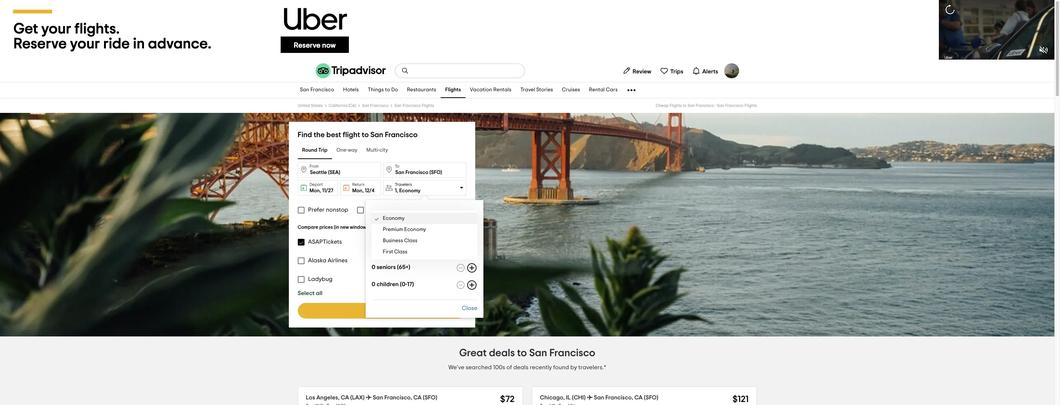Task type: vqa. For each thing, say whether or not it's contained in the screenshot.
'Community'
no



Task type: locate. For each thing, give the bounding box(es) containing it.
deals up the 100s in the bottom of the page
[[489, 348, 515, 359]]

stories
[[536, 87, 553, 93]]

mon, inside return mon, 12/4
[[352, 188, 364, 194]]

mon, down depart
[[310, 188, 321, 194]]

san up united
[[300, 87, 309, 93]]

to
[[385, 87, 390, 93], [683, 104, 687, 108], [362, 131, 369, 139], [517, 348, 527, 359]]

francisco, for $121
[[606, 395, 633, 401]]

1 horizontal spatial (sfo)
[[644, 395, 659, 401]]

depart mon, 11/27
[[310, 183, 333, 194]]

1 vertical spatial class
[[394, 249, 408, 255]]

0 horizontal spatial san francisco link
[[295, 82, 339, 98]]

los angeles, ca (lax)
[[306, 395, 365, 401]]

100s
[[493, 365, 505, 371]]

hotels
[[343, 87, 359, 93]]

$121
[[733, 395, 749, 404]]

0 vertical spatial 0
[[372, 264, 376, 270]]

64)
[[399, 247, 408, 253]]

1 mon, from the left
[[310, 188, 321, 194]]

francisco,
[[384, 395, 412, 401], [606, 395, 633, 401]]

unpublishedflight
[[392, 258, 442, 264]]

searched
[[466, 365, 492, 371]]

city
[[379, 148, 388, 153]]

multi-city
[[366, 148, 388, 153]]

way
[[348, 148, 357, 153]]

0 left children
[[372, 282, 376, 287]]

the
[[314, 131, 325, 139]]

to up we've searched 100s of deals recently found by travelers.*
[[517, 348, 527, 359]]

chicago, il (chi)
[[540, 395, 586, 401]]

None search field
[[395, 64, 524, 78]]

0 vertical spatial 1
[[395, 188, 397, 193]]

3 ca from the left
[[635, 395, 643, 401]]

12/4
[[365, 188, 375, 194]]

san right (ca) at the left of page
[[362, 104, 369, 108]]

to left do
[[385, 87, 390, 93]]

2 francisco, from the left
[[606, 395, 633, 401]]

to right flight at the left top
[[362, 131, 369, 139]]

flights right -
[[745, 104, 757, 108]]

economy down travelers
[[399, 188, 421, 193]]

san up recently
[[529, 348, 547, 359]]

flights
[[445, 87, 461, 93], [422, 104, 434, 108], [670, 104, 682, 108], [745, 104, 757, 108]]

review
[[633, 68, 651, 74]]

new
[[340, 225, 349, 230]]

1 horizontal spatial san francisco, ca (sfo)
[[594, 395, 659, 401]]

san francisco down things
[[362, 104, 389, 108]]

,
[[397, 188, 398, 193]]

1 (sfo) from the left
[[423, 395, 437, 401]]

adult
[[375, 247, 389, 253]]

(sfo)
[[423, 395, 437, 401], [644, 395, 659, 401]]

1 horizontal spatial francisco,
[[606, 395, 633, 401]]

1 down travelers
[[395, 188, 397, 193]]

class down business class at the left bottom of page
[[394, 249, 408, 255]]

1 francisco, from the left
[[384, 395, 412, 401]]

economy up sponsored
[[376, 216, 398, 221]]

first
[[383, 249, 393, 255]]

0 horizontal spatial san francisco
[[300, 87, 334, 93]]

1 0 from the top
[[372, 264, 376, 270]]

prefer nonstop
[[308, 207, 348, 213]]

return mon, 12/4
[[352, 183, 375, 194]]

ca for $121
[[635, 395, 643, 401]]

1 adult (18-64)
[[372, 247, 408, 253]]

francisco
[[310, 87, 334, 93], [370, 104, 389, 108], [403, 104, 421, 108], [696, 104, 714, 108], [725, 104, 744, 108], [385, 131, 418, 139], [550, 348, 595, 359]]

(sfo) for $72
[[423, 395, 437, 401]]

0 horizontal spatial mon,
[[310, 188, 321, 194]]

san
[[300, 87, 309, 93], [362, 104, 369, 108], [395, 104, 402, 108], [688, 104, 695, 108], [717, 104, 725, 108], [370, 131, 383, 139], [529, 348, 547, 359], [373, 395, 383, 401], [594, 395, 604, 401]]

we've
[[449, 365, 465, 371]]

include
[[368, 207, 388, 213]]

premium
[[383, 227, 403, 232]]

premium economy
[[383, 227, 426, 232]]

window)
[[350, 225, 368, 230]]

california
[[329, 104, 348, 108]]

economy
[[399, 188, 421, 193], [376, 216, 398, 221], [383, 216, 405, 221], [404, 227, 426, 232]]

san francisco, ca (sfo) for $72
[[373, 395, 437, 401]]

mon, for mon, 11/27
[[310, 188, 321, 194]]

0
[[372, 264, 376, 270], [372, 282, 376, 287]]

multi-
[[366, 148, 379, 153]]

class for first class
[[394, 249, 408, 255]]

0 vertical spatial san francisco
[[300, 87, 334, 93]]

0 horizontal spatial (sfo)
[[423, 395, 437, 401]]

alaska
[[308, 258, 326, 264]]

include nearby airports
[[368, 207, 432, 213]]

cheap
[[656, 104, 669, 108]]

san francisco link down things
[[362, 104, 389, 108]]

great
[[459, 348, 487, 359]]

2 san francisco, ca (sfo) from the left
[[594, 395, 659, 401]]

0 left seniors
[[372, 264, 376, 270]]

states
[[311, 104, 323, 108]]

compare prices (in new window)
[[298, 225, 368, 230]]

1 left 'adult'
[[372, 247, 374, 253]]

1 horizontal spatial ca
[[413, 395, 422, 401]]

do
[[391, 87, 398, 93]]

class up 64)
[[404, 238, 418, 243]]

2 ca from the left
[[413, 395, 422, 401]]

rental cars
[[589, 87, 618, 93]]

deals right of
[[513, 365, 529, 371]]

trips
[[670, 68, 684, 74]]

things to do link
[[363, 82, 403, 98]]

asaptickets
[[308, 239, 342, 245]]

1 horizontal spatial 1
[[395, 188, 397, 193]]

0 horizontal spatial ca
[[341, 395, 349, 401]]

1 horizontal spatial mon,
[[352, 188, 364, 194]]

0 vertical spatial class
[[404, 238, 418, 243]]

0 seniors (65+)
[[372, 264, 410, 270]]

1 san francisco, ca (sfo) from the left
[[373, 395, 437, 401]]

francisco left -
[[696, 104, 714, 108]]

things to do
[[368, 87, 398, 93]]

depart
[[310, 183, 323, 187]]

1 vertical spatial 0
[[372, 282, 376, 287]]

2 0 from the top
[[372, 282, 376, 287]]

ca
[[341, 395, 349, 401], [413, 395, 422, 401], [635, 395, 643, 401]]

francisco right -
[[725, 104, 744, 108]]

0 horizontal spatial 1
[[372, 247, 374, 253]]

alaska airlines
[[308, 258, 348, 264]]

(sfo) for $121
[[644, 395, 659, 401]]

2 (sfo) from the left
[[644, 395, 659, 401]]

11/27
[[322, 188, 333, 194]]

of
[[507, 365, 512, 371]]

san francisco link up states
[[295, 82, 339, 98]]

francisco, for $72
[[384, 395, 412, 401]]

travel stories
[[521, 87, 553, 93]]

san right -
[[717, 104, 725, 108]]

0 horizontal spatial francisco,
[[384, 395, 412, 401]]

2 horizontal spatial ca
[[635, 395, 643, 401]]

best
[[326, 131, 341, 139]]

1 vertical spatial san francisco
[[362, 104, 389, 108]]

san francisco up states
[[300, 87, 334, 93]]

City or Airport text field
[[383, 162, 466, 178]]

1 horizontal spatial san francisco link
[[362, 104, 389, 108]]

one-way
[[337, 148, 357, 153]]

mon, down return
[[352, 188, 364, 194]]

mon, inside the depart mon, 11/27
[[310, 188, 321, 194]]

-
[[715, 104, 716, 108]]

review link
[[620, 63, 654, 78]]

san francisco flights
[[395, 104, 434, 108]]

2 mon, from the left
[[352, 188, 364, 194]]

ca for $72
[[413, 395, 422, 401]]

0 horizontal spatial san francisco, ca (sfo)
[[373, 395, 437, 401]]

great deals to san francisco
[[459, 348, 595, 359]]

san left -
[[688, 104, 695, 108]]

united
[[298, 104, 310, 108]]

cars
[[606, 87, 618, 93]]

1 vertical spatial 1
[[372, 247, 374, 253]]

deals
[[489, 348, 515, 359], [513, 365, 529, 371]]

find
[[298, 131, 312, 139]]

mon,
[[310, 188, 321, 194], [352, 188, 364, 194]]

trips link
[[657, 63, 687, 78]]

0 for 0 children (0-17)
[[372, 282, 376, 287]]

0 children (0-17)
[[372, 282, 414, 287]]

class
[[404, 238, 418, 243], [394, 249, 408, 255]]

1 horizontal spatial san francisco
[[362, 104, 389, 108]]



Task type: describe. For each thing, give the bounding box(es) containing it.
travelers.*
[[579, 365, 606, 371]]

(chi)
[[572, 395, 586, 401]]

search image
[[401, 67, 409, 75]]

francisco up "by"
[[550, 348, 595, 359]]

il
[[566, 395, 571, 401]]

seniors
[[377, 264, 396, 270]]

(in
[[334, 225, 339, 230]]

class for business class
[[404, 238, 418, 243]]

san right '(chi)'
[[594, 395, 604, 401]]

from
[[310, 164, 319, 169]]

flights left the 'vacation'
[[445, 87, 461, 93]]

economy inside travelers 1 , economy
[[399, 188, 421, 193]]

nonstop
[[326, 207, 348, 213]]

travel stories link
[[516, 82, 558, 98]]

travelers 1 , economy
[[395, 183, 421, 193]]

trip
[[318, 148, 328, 153]]

san francisco, ca (sfo) for $121
[[594, 395, 659, 401]]

1 ca from the left
[[341, 395, 349, 401]]

mon, for mon, 12/4
[[352, 188, 364, 194]]

flights right "cheap"
[[670, 104, 682, 108]]

francisco down restaurants link
[[403, 104, 421, 108]]

alerts
[[703, 68, 718, 74]]

vacation rentals link
[[466, 82, 516, 98]]

all
[[316, 290, 323, 296]]

to inside "link"
[[385, 87, 390, 93]]

recently
[[530, 365, 552, 371]]

francisco down things to do "link"
[[370, 104, 389, 108]]

0 for 0 seniors (65+)
[[372, 264, 376, 270]]

chicago,
[[540, 395, 565, 401]]

1 inside travelers 1 , economy
[[395, 188, 397, 193]]

tripadvisor image
[[316, 63, 386, 78]]

prices
[[319, 225, 333, 230]]

to right "cheap"
[[683, 104, 687, 108]]

1 vertical spatial deals
[[513, 365, 529, 371]]

by
[[571, 365, 577, 371]]

san up multi-city
[[370, 131, 383, 139]]

san down do
[[395, 104, 402, 108]]

(18-
[[391, 247, 399, 253]]

City or Airport text field
[[298, 162, 381, 178]]

0 vertical spatial san francisco link
[[295, 82, 339, 98]]

airports
[[410, 207, 432, 213]]

economy down nearby
[[383, 216, 405, 221]]

francisco up states
[[310, 87, 334, 93]]

round trip
[[302, 148, 328, 153]]

travel
[[521, 87, 535, 93]]

flights link
[[441, 82, 466, 98]]

business class
[[383, 238, 418, 243]]

flights down restaurants link
[[422, 104, 434, 108]]

travelers
[[395, 183, 412, 187]]

business
[[383, 238, 403, 243]]

(ca)
[[348, 104, 356, 108]]

angeles,
[[316, 395, 340, 401]]

compare
[[298, 225, 318, 230]]

alerts link
[[690, 63, 721, 78]]

select all
[[298, 290, 323, 296]]

san francisco flights link
[[395, 104, 434, 108]]

hotels link
[[339, 82, 363, 98]]

cruises
[[562, 87, 580, 93]]

rental cars link
[[585, 82, 622, 98]]

california (ca)
[[329, 104, 356, 108]]

restaurants
[[407, 87, 436, 93]]

prefer
[[308, 207, 325, 213]]

ladybug
[[308, 276, 333, 282]]

cheap flights to san francisco - san francisco flights
[[656, 104, 757, 108]]

francisco up "city"
[[385, 131, 418, 139]]

1 vertical spatial san francisco link
[[362, 104, 389, 108]]

flights50off
[[392, 239, 425, 245]]

return
[[352, 183, 365, 187]]

advertisement region
[[0, 0, 1055, 60]]

united states
[[298, 104, 323, 108]]

vacation
[[470, 87, 492, 93]]

los
[[306, 395, 315, 401]]

san right (lax)
[[373, 395, 383, 401]]

rentals
[[493, 87, 512, 93]]

profile picture image
[[724, 63, 739, 78]]

cruises link
[[558, 82, 585, 98]]

0 vertical spatial deals
[[489, 348, 515, 359]]

economy up flights50off on the left bottom
[[404, 227, 426, 232]]

17)
[[407, 282, 414, 287]]

things
[[368, 87, 384, 93]]

restaurants link
[[403, 82, 441, 98]]

first class
[[383, 249, 408, 255]]

united states link
[[298, 104, 323, 108]]

to
[[395, 164, 399, 169]]

$72
[[500, 395, 515, 404]]

vacation rentals
[[470, 87, 512, 93]]

round
[[302, 148, 317, 153]]

close
[[462, 305, 478, 311]]

(lax)
[[350, 395, 365, 401]]

select
[[298, 290, 315, 296]]

airlines
[[328, 258, 348, 264]]



